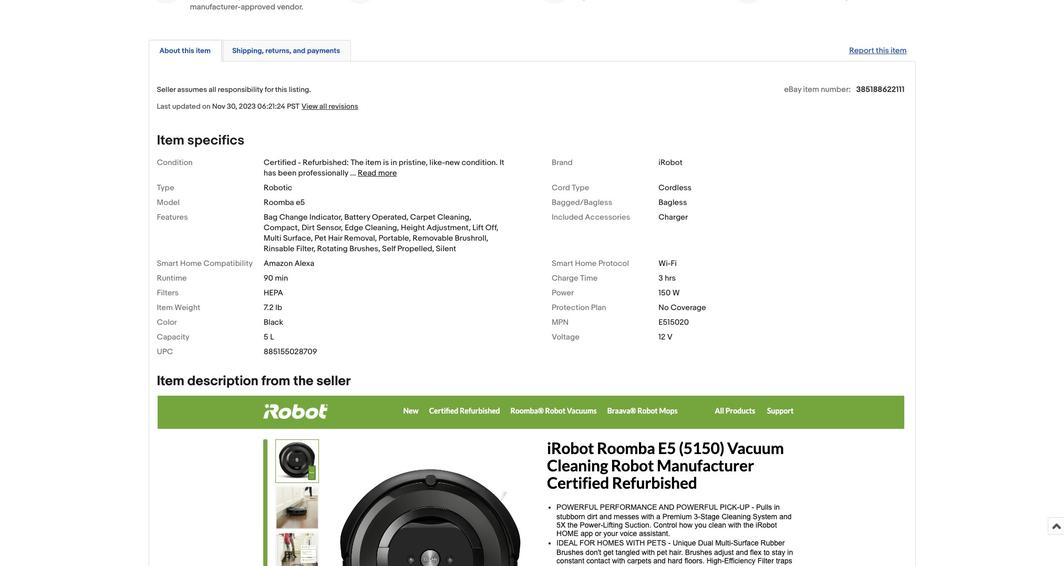 Task type: describe. For each thing, give the bounding box(es) containing it.
item specifics
[[157, 132, 245, 149]]

brushes,
[[350, 244, 381, 254]]

385188622111
[[857, 85, 905, 95]]

the
[[294, 373, 314, 390]]

-
[[298, 158, 301, 168]]

included accessories
[[552, 212, 631, 222]]

e515020
[[659, 318, 689, 328]]

voltage
[[552, 332, 580, 342]]

model
[[157, 198, 180, 208]]

1 horizontal spatial this
[[275, 85, 287, 94]]

home for compatibility
[[180, 259, 202, 269]]

height
[[401, 223, 425, 233]]

protection plan
[[552, 303, 607, 313]]

time
[[581, 273, 598, 283]]

runtime
[[157, 273, 187, 283]]

item for item specifics
[[157, 132, 185, 149]]

bagged/bagless
[[552, 198, 613, 208]]

report this item link
[[845, 40, 913, 61]]

the
[[351, 158, 364, 168]]

min
[[275, 273, 288, 283]]

06:21:24
[[258, 102, 285, 111]]

is
[[383, 158, 389, 168]]

propelled,
[[398, 244, 435, 254]]

7.2
[[264, 303, 274, 313]]

responsibility
[[218, 85, 263, 94]]

wi-
[[659, 259, 671, 269]]

item right the ebay
[[804, 85, 820, 95]]

pst
[[287, 102, 300, 111]]

revisions
[[329, 102, 359, 111]]

item inside certified - refurbished: the item is in pristine, like-new condition. it has been professionally ...
[[366, 158, 382, 168]]

brand
[[552, 158, 573, 168]]

coverage
[[671, 303, 707, 313]]

indicator,
[[310, 212, 343, 222]]

hepa
[[264, 288, 283, 298]]

about this item button
[[160, 46, 211, 56]]

included
[[552, 212, 584, 222]]

listing.
[[289, 85, 311, 94]]

protocol
[[599, 259, 630, 269]]

black
[[264, 318, 283, 328]]

upc
[[157, 347, 173, 357]]

silent
[[436, 244, 457, 254]]

multi
[[264, 233, 282, 243]]

sensor,
[[317, 223, 343, 233]]

capacity
[[157, 332, 190, 342]]

condition
[[157, 158, 193, 168]]

ebay
[[785, 85, 802, 95]]

lb
[[276, 303, 282, 313]]

been
[[278, 168, 297, 178]]

payments
[[307, 46, 340, 55]]

1 type from the left
[[157, 183, 174, 193]]

more
[[378, 168, 397, 178]]

carpet
[[411, 212, 436, 222]]

charge time
[[552, 273, 598, 283]]

fi
[[671, 259, 677, 269]]

view all revisions link
[[300, 101, 359, 111]]

off,
[[486, 223, 499, 233]]

nov
[[212, 102, 225, 111]]

ebay item number: 385188622111
[[785, 85, 905, 95]]

read more
[[358, 168, 397, 178]]

shipping, returns, and payments button
[[232, 46, 340, 56]]

this for report
[[877, 46, 890, 56]]

certified
[[264, 158, 296, 168]]

last
[[157, 102, 171, 111]]

item for item description from the seller
[[157, 373, 185, 390]]

cord type
[[552, 183, 590, 193]]

lift
[[473, 223, 484, 233]]

new
[[446, 158, 460, 168]]

removal,
[[344, 233, 377, 243]]

dirt
[[302, 223, 315, 233]]

returns,
[[266, 46, 292, 55]]

item description from the seller
[[157, 373, 351, 390]]

filters
[[157, 288, 179, 298]]

150
[[659, 288, 671, 298]]

e5
[[296, 198, 305, 208]]

power
[[552, 288, 574, 298]]

1 vertical spatial cleaning,
[[365, 223, 399, 233]]

2 type from the left
[[572, 183, 590, 193]]



Task type: locate. For each thing, give the bounding box(es) containing it.
cleaning,
[[438, 212, 472, 222], [365, 223, 399, 233]]

all right view
[[320, 102, 327, 111]]

about this item
[[160, 46, 211, 55]]

for
[[265, 85, 274, 94]]

this inside about this item "button"
[[182, 46, 194, 55]]

1 horizontal spatial cleaning,
[[438, 212, 472, 222]]

type
[[157, 183, 174, 193], [572, 183, 590, 193]]

2 item from the top
[[157, 303, 173, 313]]

shipping,
[[232, 46, 264, 55]]

pristine,
[[399, 158, 428, 168]]

30,
[[227, 102, 237, 111]]

2 vertical spatial item
[[157, 373, 185, 390]]

item up condition
[[157, 132, 185, 149]]

1 smart from the left
[[157, 259, 178, 269]]

features
[[157, 212, 188, 222]]

0 horizontal spatial this
[[182, 46, 194, 55]]

1 vertical spatial all
[[320, 102, 327, 111]]

1 horizontal spatial smart
[[552, 259, 574, 269]]

no
[[659, 303, 669, 313]]

read
[[358, 168, 377, 178]]

portable,
[[379, 233, 411, 243]]

12
[[659, 332, 666, 342]]

cleaning, up "adjustment,"
[[438, 212, 472, 222]]

type up model
[[157, 183, 174, 193]]

edge
[[345, 223, 363, 233]]

removable
[[413, 233, 453, 243]]

color
[[157, 318, 177, 328]]

professionally
[[298, 168, 349, 178]]

alexa
[[295, 259, 315, 269]]

mpn
[[552, 318, 569, 328]]

certified - refurbished: the item is in pristine, like-new condition. it has been professionally ...
[[264, 158, 505, 178]]

0 vertical spatial cleaning,
[[438, 212, 472, 222]]

shipping, returns, and payments
[[232, 46, 340, 55]]

and
[[293, 46, 306, 55]]

report
[[850, 46, 875, 56]]

12 v
[[659, 332, 673, 342]]

battery
[[345, 212, 370, 222]]

home for protocol
[[575, 259, 597, 269]]

rinsable
[[264, 244, 295, 254]]

on
[[202, 102, 211, 111]]

1 horizontal spatial home
[[575, 259, 597, 269]]

last updated on nov 30, 2023 06:21:24 pst view all revisions
[[157, 102, 359, 111]]

view
[[302, 102, 318, 111]]

refurbished:
[[303, 158, 349, 168]]

item up color
[[157, 303, 173, 313]]

wi-fi
[[659, 259, 677, 269]]

no coverage
[[659, 303, 707, 313]]

roomba e5
[[264, 198, 305, 208]]

cordless
[[659, 183, 692, 193]]

robotic
[[264, 183, 293, 193]]

smart for smart home compatibility
[[157, 259, 178, 269]]

tab list
[[149, 38, 916, 61]]

0 vertical spatial all
[[209, 85, 216, 94]]

type up 'bagged/bagless'
[[572, 183, 590, 193]]

...
[[350, 168, 356, 178]]

1 horizontal spatial type
[[572, 183, 590, 193]]

0 vertical spatial item
[[157, 132, 185, 149]]

item right about
[[196, 46, 211, 55]]

this
[[877, 46, 890, 56], [182, 46, 194, 55], [275, 85, 287, 94]]

3 item from the top
[[157, 373, 185, 390]]

2 horizontal spatial this
[[877, 46, 890, 56]]

0 horizontal spatial type
[[157, 183, 174, 193]]

cleaning, down operated,
[[365, 223, 399, 233]]

1 horizontal spatial all
[[320, 102, 327, 111]]

7.2 lb
[[264, 303, 282, 313]]

irobot
[[659, 158, 683, 168]]

weight
[[175, 303, 200, 313]]

item right report
[[892, 46, 907, 56]]

about
[[160, 46, 180, 55]]

5
[[264, 332, 269, 342]]

smart up runtime
[[157, 259, 178, 269]]

885155028709
[[264, 347, 317, 357]]

smart for smart home protocol
[[552, 259, 574, 269]]

2023
[[239, 102, 256, 111]]

v
[[668, 332, 673, 342]]

this right report
[[877, 46, 890, 56]]

1 item from the top
[[157, 132, 185, 149]]

protection
[[552, 303, 590, 313]]

description
[[188, 373, 259, 390]]

this inside the report this item link
[[877, 46, 890, 56]]

in
[[391, 158, 397, 168]]

home up runtime
[[180, 259, 202, 269]]

2 smart from the left
[[552, 259, 574, 269]]

cord
[[552, 183, 571, 193]]

1 vertical spatial item
[[157, 303, 173, 313]]

2 home from the left
[[575, 259, 597, 269]]

item down upc
[[157, 373, 185, 390]]

item
[[892, 46, 907, 56], [196, 46, 211, 55], [804, 85, 820, 95], [366, 158, 382, 168]]

this right for
[[275, 85, 287, 94]]

brushroll,
[[455, 233, 489, 243]]

item weight
[[157, 303, 200, 313]]

item up read more button
[[366, 158, 382, 168]]

updated
[[172, 102, 201, 111]]

smart up charge
[[552, 259, 574, 269]]

pet
[[315, 233, 327, 243]]

report this item
[[850, 46, 907, 56]]

compact,
[[264, 223, 300, 233]]

smart
[[157, 259, 178, 269], [552, 259, 574, 269]]

bag change indicator, battery operated, carpet cleaning, compact, dirt sensor, edge cleaning, height adjustment, lift off, multi surface, pet hair removal, portable, removable brushroll, rinsable filter, rotating brushes, self propelled, silent
[[264, 212, 499, 254]]

all up on
[[209, 85, 216, 94]]

bagless
[[659, 198, 688, 208]]

0 horizontal spatial home
[[180, 259, 202, 269]]

accessories
[[585, 212, 631, 222]]

w
[[673, 288, 680, 298]]

change
[[280, 212, 308, 222]]

like-
[[430, 158, 446, 168]]

this for about
[[182, 46, 194, 55]]

0 horizontal spatial smart
[[157, 259, 178, 269]]

seller
[[157, 85, 176, 94]]

1 home from the left
[[180, 259, 202, 269]]

home up time
[[575, 259, 597, 269]]

l
[[270, 332, 274, 342]]

number:
[[822, 85, 852, 95]]

smart home protocol
[[552, 259, 630, 269]]

specifics
[[188, 132, 245, 149]]

3
[[659, 273, 664, 283]]

hrs
[[665, 273, 676, 283]]

item for item weight
[[157, 303, 173, 313]]

3 hrs
[[659, 273, 676, 283]]

filter,
[[297, 244, 316, 254]]

surface,
[[283, 233, 313, 243]]

0 horizontal spatial cleaning,
[[365, 223, 399, 233]]

5 l
[[264, 332, 274, 342]]

read more button
[[358, 168, 397, 178]]

hair
[[328, 233, 343, 243]]

this right about
[[182, 46, 194, 55]]

tab list containing about this item
[[149, 38, 916, 61]]

90 min
[[264, 273, 288, 283]]

0 horizontal spatial all
[[209, 85, 216, 94]]

condition.
[[462, 158, 498, 168]]

item inside "button"
[[196, 46, 211, 55]]



Task type: vqa. For each thing, say whether or not it's contained in the screenshot.
Upper Material
no



